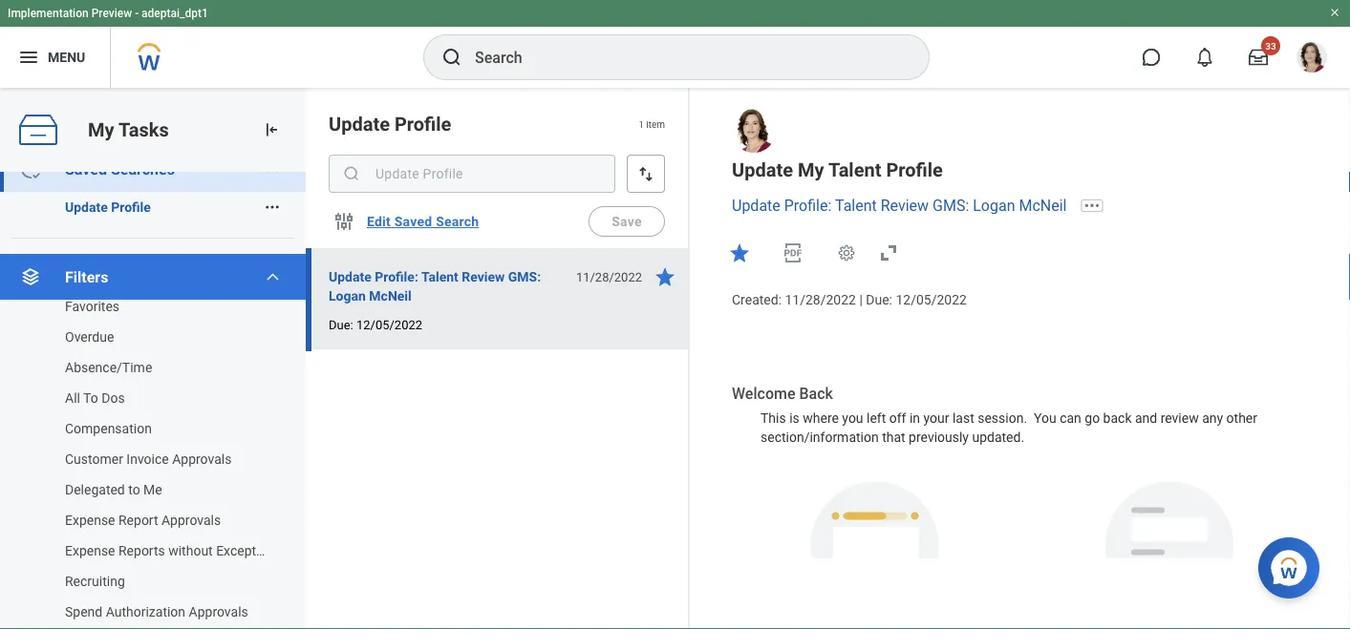 Task type: describe. For each thing, give the bounding box(es) containing it.
overdue button
[[0, 322, 287, 353]]

update profile: talent review gms: logan mcneil inside button
[[329, 269, 541, 304]]

recruiting
[[65, 574, 125, 590]]

logan inside update profile: talent review gms: logan mcneil
[[329, 288, 366, 304]]

0 horizontal spatial my
[[88, 119, 114, 141]]

left
[[867, 411, 886, 427]]

profile: inside the update profile: talent review gms: logan mcneil button
[[375, 269, 418, 285]]

filters button
[[0, 254, 306, 300]]

adeptai_dpt1
[[142, 7, 208, 20]]

clock check image
[[19, 158, 42, 181]]

overdue
[[65, 329, 114, 345]]

search
[[436, 214, 479, 230]]

menu button
[[0, 27, 110, 88]]

related actions image
[[264, 199, 281, 216]]

justify image
[[17, 46, 40, 69]]

0 vertical spatial due:
[[866, 292, 893, 308]]

implementation
[[8, 7, 89, 20]]

section/information
[[761, 430, 879, 446]]

11/28/2022 inside item list element
[[576, 270, 642, 284]]

|
[[860, 292, 863, 308]]

sort image
[[637, 164, 656, 184]]

all to dos button
[[0, 383, 287, 414]]

1 item
[[639, 118, 665, 130]]

update profile button
[[0, 192, 256, 223]]

employee's photo (logan mcneil) image
[[732, 109, 776, 153]]

33
[[1266, 40, 1277, 52]]

33 button
[[1238, 36, 1281, 78]]

expense for expense reports without exceptions
[[65, 543, 115, 559]]

last
[[953, 411, 975, 427]]

search image
[[441, 46, 464, 69]]

back
[[800, 385, 833, 403]]

any
[[1203, 411, 1224, 427]]

to
[[83, 390, 98, 406]]

-
[[135, 7, 139, 20]]

saved searches button
[[0, 146, 306, 192]]

expense reports without exceptions button
[[0, 536, 287, 567]]

save
[[612, 214, 642, 230]]

0 vertical spatial star image
[[728, 242, 751, 265]]

other
[[1227, 411, 1258, 427]]

item list element
[[306, 88, 690, 630]]

customer
[[65, 452, 123, 467]]

1 horizontal spatial gms:
[[933, 197, 969, 215]]

view printable version (pdf) image
[[782, 242, 805, 265]]

in
[[910, 411, 920, 427]]

item
[[646, 118, 665, 130]]

update my talent profile
[[732, 159, 943, 181]]

search image
[[342, 164, 361, 184]]

is
[[790, 411, 800, 427]]

edit
[[367, 214, 391, 230]]

saved inside dropdown button
[[65, 160, 107, 178]]

approvals for expense report approvals
[[162, 513, 221, 529]]

update profile: talent review gms: logan mcneil link
[[732, 197, 1067, 215]]

can go
[[1060, 411, 1100, 427]]

implementation preview -   adeptai_dpt1
[[8, 7, 208, 20]]

searches
[[111, 160, 175, 178]]

absence/time button
[[0, 353, 287, 383]]

due: 12/05/2022
[[329, 318, 423, 332]]

reports
[[119, 543, 165, 559]]

spend authorization approvals
[[65, 605, 248, 620]]

1 vertical spatial profile
[[886, 159, 943, 181]]

expense reports without exceptions
[[65, 543, 281, 559]]

0 vertical spatial logan
[[973, 197, 1015, 215]]

configure image
[[333, 210, 356, 233]]

save button
[[589, 206, 665, 237]]

created:
[[732, 292, 782, 308]]

approvals for customer invoice approvals
[[172, 452, 232, 467]]

off
[[890, 411, 907, 427]]

mcneil inside button
[[369, 288, 412, 304]]

expense report approvals button
[[0, 506, 287, 536]]

transformation import image
[[262, 120, 281, 140]]

all
[[65, 390, 80, 406]]

1 vertical spatial 11/28/2022
[[785, 292, 856, 308]]



Task type: locate. For each thing, give the bounding box(es) containing it.
inbox large image
[[1249, 48, 1268, 67]]

profile inside the update profile button
[[111, 199, 151, 215]]

created: 11/28/2022 | due: 12/05/2022
[[732, 292, 967, 308]]

welcome back this is where you left off in your last session.  you can go back and review any other section/information that previously updated.
[[732, 385, 1261, 446]]

favorites
[[65, 299, 120, 314]]

1 horizontal spatial profile
[[395, 113, 452, 135]]

2 chevron down image from the top
[[265, 270, 280, 285]]

saved right clock check icon
[[65, 160, 107, 178]]

1 vertical spatial review
[[462, 269, 505, 285]]

approvals for spend authorization approvals
[[189, 605, 248, 620]]

approvals
[[172, 452, 232, 467], [162, 513, 221, 529], [189, 605, 248, 620]]

mcneil
[[1019, 197, 1067, 215], [369, 288, 412, 304]]

1
[[639, 118, 644, 130]]

chevron down image for filters
[[265, 270, 280, 285]]

1 vertical spatial expense
[[65, 543, 115, 559]]

saved searches
[[65, 160, 175, 178]]

updated.
[[972, 430, 1025, 446]]

0 vertical spatial update profile: talent review gms: logan mcneil
[[732, 197, 1067, 215]]

you
[[842, 411, 864, 427]]

my up view printable version (pdf) icon on the right top of the page
[[798, 159, 824, 181]]

back
[[1104, 411, 1132, 427]]

1 horizontal spatial 12/05/2022
[[896, 292, 967, 308]]

profile: up due: 12/05/2022
[[375, 269, 418, 285]]

0 vertical spatial profile:
[[784, 197, 832, 215]]

talent up 'update profile: talent review gms: logan mcneil' link
[[829, 159, 882, 181]]

11/28/2022 left |
[[785, 292, 856, 308]]

1 horizontal spatial due:
[[866, 292, 893, 308]]

0 vertical spatial my
[[88, 119, 114, 141]]

approvals up without
[[162, 513, 221, 529]]

1 vertical spatial talent
[[835, 197, 877, 215]]

invoice
[[127, 452, 169, 467]]

1 vertical spatial approvals
[[162, 513, 221, 529]]

all to dos
[[65, 390, 125, 406]]

compensation button
[[0, 414, 287, 444]]

welcome
[[732, 385, 796, 403]]

authorization
[[106, 605, 185, 620]]

talent down update my talent profile
[[835, 197, 877, 215]]

0 vertical spatial chevron down image
[[265, 162, 280, 177]]

1 vertical spatial my
[[798, 159, 824, 181]]

profile: down update my talent profile
[[784, 197, 832, 215]]

1 vertical spatial update profile: talent review gms: logan mcneil
[[329, 269, 541, 304]]

saved inside button
[[395, 214, 432, 230]]

chevron down image inside saved searches dropdown button
[[265, 162, 280, 177]]

review up fullscreen "icon"
[[881, 197, 929, 215]]

0 vertical spatial gms:
[[933, 197, 969, 215]]

update profile inside item list element
[[329, 113, 452, 135]]

due: inside item list element
[[329, 318, 353, 332]]

1 horizontal spatial star image
[[728, 242, 751, 265]]

expense for expense report approvals
[[65, 513, 115, 529]]

chevron down image
[[265, 162, 280, 177], [265, 270, 280, 285]]

logan
[[973, 197, 1015, 215], [329, 288, 366, 304]]

star image up the created: at the right of page
[[728, 242, 751, 265]]

1 vertical spatial due:
[[329, 318, 353, 332]]

preview
[[91, 7, 132, 20]]

your
[[924, 411, 950, 427]]

profile inside item list element
[[395, 113, 452, 135]]

update
[[329, 113, 390, 135], [732, 159, 793, 181], [732, 197, 781, 215], [65, 199, 108, 215], [329, 269, 372, 285]]

0 horizontal spatial gms:
[[508, 269, 541, 285]]

list containing saved searches
[[0, 146, 306, 630]]

1 horizontal spatial update profile
[[329, 113, 452, 135]]

talent
[[829, 159, 882, 181], [835, 197, 877, 215], [421, 269, 459, 285]]

0 horizontal spatial star image
[[654, 266, 677, 289]]

my tasks element
[[0, 88, 306, 630]]

profile down saved searches
[[111, 199, 151, 215]]

saved right edit
[[395, 214, 432, 230]]

1 vertical spatial saved
[[395, 214, 432, 230]]

1 vertical spatial star image
[[654, 266, 677, 289]]

favorites button
[[0, 292, 287, 322]]

None text field
[[329, 155, 616, 193]]

update profile
[[329, 113, 452, 135], [65, 199, 151, 215]]

where
[[803, 411, 839, 427]]

1 expense from the top
[[65, 513, 115, 529]]

0 vertical spatial 11/28/2022
[[576, 270, 642, 284]]

update profile: talent review gms: logan mcneil up fullscreen "icon"
[[732, 197, 1067, 215]]

customer invoice approvals
[[65, 452, 232, 467]]

star image
[[728, 242, 751, 265], [654, 266, 677, 289]]

update profile: talent review gms: logan mcneil button
[[329, 266, 566, 308]]

0 horizontal spatial 12/05/2022
[[356, 318, 423, 332]]

spend authorization approvals button
[[0, 597, 287, 628]]

1 horizontal spatial profile:
[[784, 197, 832, 215]]

0 vertical spatial expense
[[65, 513, 115, 529]]

talent down edit saved search button
[[421, 269, 459, 285]]

compensation
[[65, 421, 152, 437]]

list containing favorites
[[0, 292, 306, 628]]

star image down save "button"
[[654, 266, 677, 289]]

12/05/2022 down fullscreen "icon"
[[896, 292, 967, 308]]

due:
[[866, 292, 893, 308], [329, 318, 353, 332]]

expense report approvals
[[65, 513, 221, 529]]

0 horizontal spatial profile:
[[375, 269, 418, 285]]

2 vertical spatial profile
[[111, 199, 151, 215]]

0 vertical spatial mcneil
[[1019, 197, 1067, 215]]

expense
[[65, 513, 115, 529], [65, 543, 115, 559]]

dos
[[102, 390, 125, 406]]

gms: inside button
[[508, 269, 541, 285]]

without
[[168, 543, 213, 559]]

0 horizontal spatial update profile
[[65, 199, 151, 215]]

expense down delegated at bottom left
[[65, 513, 115, 529]]

update profile up search image at the left of the page
[[329, 113, 452, 135]]

0 vertical spatial saved
[[65, 160, 107, 178]]

11/28/2022 down save "button"
[[576, 270, 642, 284]]

0 horizontal spatial saved
[[65, 160, 107, 178]]

delegated to me button
[[0, 475, 287, 506]]

0 horizontal spatial due:
[[329, 318, 353, 332]]

0 horizontal spatial review
[[462, 269, 505, 285]]

that previously
[[882, 430, 969, 446]]

and review
[[1135, 411, 1199, 427]]

0 vertical spatial talent
[[829, 159, 882, 181]]

0 horizontal spatial update profile: talent review gms: logan mcneil
[[329, 269, 541, 304]]

edit saved search button
[[359, 203, 487, 241]]

1 vertical spatial chevron down image
[[265, 270, 280, 285]]

fullscreen image
[[877, 242, 900, 265]]

1 vertical spatial logan
[[329, 288, 366, 304]]

0 vertical spatial 12/05/2022
[[896, 292, 967, 308]]

talent inside button
[[421, 269, 459, 285]]

edit saved search
[[367, 214, 479, 230]]

2 expense from the top
[[65, 543, 115, 559]]

chevron down image inside the filters dropdown button
[[265, 270, 280, 285]]

1 chevron down image from the top
[[265, 162, 280, 177]]

0 vertical spatial profile
[[395, 113, 452, 135]]

approvals down without
[[189, 605, 248, 620]]

1 horizontal spatial update profile: talent review gms: logan mcneil
[[732, 197, 1067, 215]]

profile
[[395, 113, 452, 135], [886, 159, 943, 181], [111, 199, 151, 215]]

12/05/2022 down the update profile: talent review gms: logan mcneil button
[[356, 318, 423, 332]]

my left tasks
[[88, 119, 114, 141]]

0 horizontal spatial profile
[[111, 199, 151, 215]]

customer invoice approvals button
[[0, 444, 287, 475]]

1 vertical spatial mcneil
[[369, 288, 412, 304]]

1 horizontal spatial 11/28/2022
[[785, 292, 856, 308]]

0 horizontal spatial mcneil
[[369, 288, 412, 304]]

2 list from the top
[[0, 292, 306, 628]]

session.
[[978, 411, 1028, 427]]

gear image
[[837, 244, 856, 263]]

absence/time
[[65, 360, 152, 376]]

11/28/2022
[[576, 270, 642, 284], [785, 292, 856, 308]]

delegated to me
[[65, 482, 162, 498]]

tasks
[[118, 119, 169, 141]]

1 horizontal spatial logan
[[973, 197, 1015, 215]]

spend
[[65, 605, 102, 620]]

1 vertical spatial update profile
[[65, 199, 151, 215]]

review inside the update profile: talent review gms: logan mcneil button
[[462, 269, 505, 285]]

1 horizontal spatial my
[[798, 159, 824, 181]]

1 list from the top
[[0, 146, 306, 630]]

expense up recruiting
[[65, 543, 115, 559]]

list
[[0, 146, 306, 630], [0, 292, 306, 628]]

2 horizontal spatial profile
[[886, 159, 943, 181]]

exceptions
[[216, 543, 281, 559]]

review down search
[[462, 269, 505, 285]]

profile up 'update profile: talent review gms: logan mcneil' link
[[886, 159, 943, 181]]

update profile inside button
[[65, 199, 151, 215]]

1 vertical spatial 12/05/2022
[[356, 318, 423, 332]]

report
[[119, 513, 158, 529]]

12/05/2022
[[896, 292, 967, 308], [356, 318, 423, 332]]

update profile: talent review gms: logan mcneil down edit saved search button
[[329, 269, 541, 304]]

to
[[128, 482, 140, 498]]

close environment banner image
[[1330, 7, 1341, 18]]

update profile: talent review gms: logan mcneil
[[732, 197, 1067, 215], [329, 269, 541, 304]]

profile logan mcneil image
[[1297, 42, 1328, 77]]

2 vertical spatial approvals
[[189, 605, 248, 620]]

1 horizontal spatial saved
[[395, 214, 432, 230]]

my
[[88, 119, 114, 141], [798, 159, 824, 181]]

this
[[761, 411, 786, 427]]

0 vertical spatial update profile
[[329, 113, 452, 135]]

approvals right the invoice
[[172, 452, 232, 467]]

1 horizontal spatial review
[[881, 197, 929, 215]]

1 vertical spatial gms:
[[508, 269, 541, 285]]

1 horizontal spatial mcneil
[[1019, 197, 1067, 215]]

delegated
[[65, 482, 125, 498]]

gms:
[[933, 197, 969, 215], [508, 269, 541, 285]]

menu banner
[[0, 0, 1351, 88]]

perspective image
[[19, 266, 42, 289]]

Search Workday  search field
[[475, 36, 890, 78]]

update inside my tasks element
[[65, 199, 108, 215]]

notifications large image
[[1196, 48, 1215, 67]]

profile:
[[784, 197, 832, 215], [375, 269, 418, 285]]

0 vertical spatial review
[[881, 197, 929, 215]]

2 vertical spatial talent
[[421, 269, 459, 285]]

chevron down image down "related actions" icon
[[265, 270, 280, 285]]

0 horizontal spatial logan
[[329, 288, 366, 304]]

menu
[[48, 49, 85, 65]]

recruiting button
[[0, 567, 287, 597]]

update profile down saved searches
[[65, 199, 151, 215]]

my tasks
[[88, 119, 169, 141]]

profile down search icon
[[395, 113, 452, 135]]

me
[[143, 482, 162, 498]]

chevron down image for saved searches
[[265, 162, 280, 177]]

chevron down image up "related actions" icon
[[265, 162, 280, 177]]

none text field inside item list element
[[329, 155, 616, 193]]

filters
[[65, 268, 108, 286]]

review
[[881, 197, 929, 215], [462, 269, 505, 285]]

0 horizontal spatial 11/28/2022
[[576, 270, 642, 284]]

1 vertical spatial profile:
[[375, 269, 418, 285]]

0 vertical spatial approvals
[[172, 452, 232, 467]]

12/05/2022 inside item list element
[[356, 318, 423, 332]]



Task type: vqa. For each thing, say whether or not it's contained in the screenshot.
Mcneil
yes



